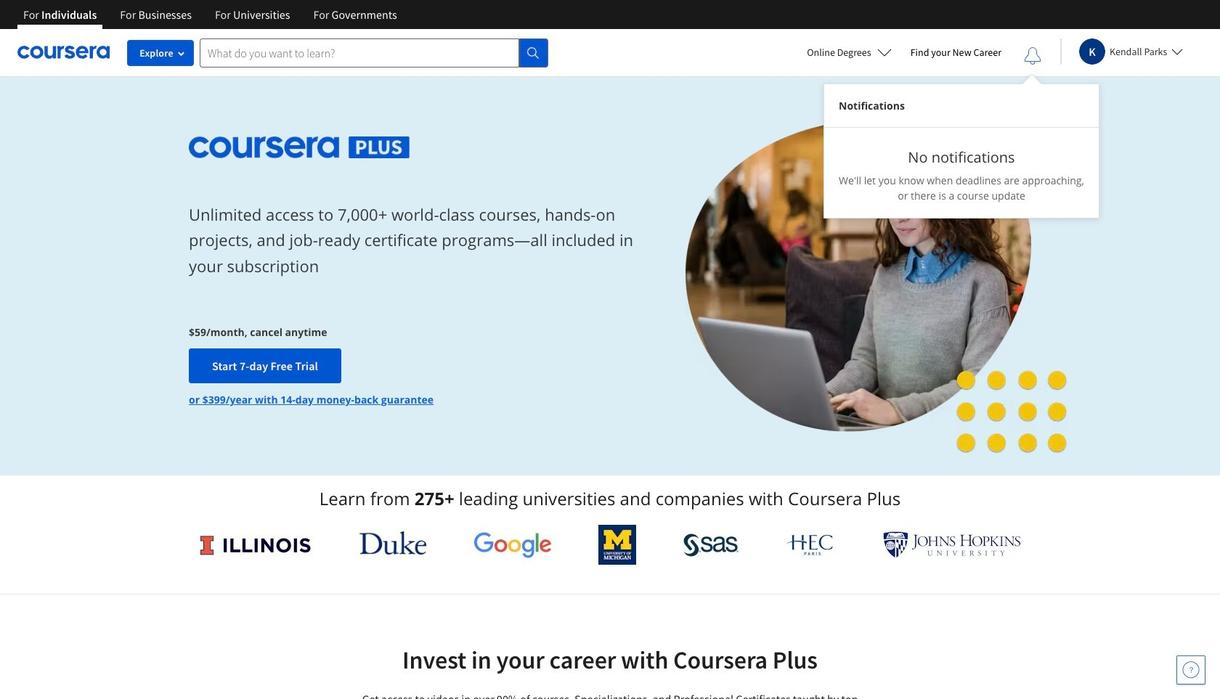 Task type: describe. For each thing, give the bounding box(es) containing it.
hec paris image
[[786, 531, 837, 560]]

What do you want to learn? text field
[[200, 38, 520, 67]]

university of michigan image
[[599, 525, 637, 565]]

university of illinois at urbana-champaign image
[[199, 534, 312, 557]]

coursera image
[[17, 41, 110, 64]]

johns hopkins university image
[[884, 532, 1022, 559]]



Task type: vqa. For each thing, say whether or not it's contained in the screenshot.
the "World"
no



Task type: locate. For each thing, give the bounding box(es) containing it.
duke university image
[[359, 532, 427, 555]]

coursera plus image
[[189, 136, 410, 158]]

help center image
[[1183, 662, 1201, 679]]

banner navigation
[[12, 0, 409, 29]]

google image
[[474, 532, 552, 559]]

None search field
[[200, 38, 549, 67]]

sas image
[[684, 534, 739, 557]]



